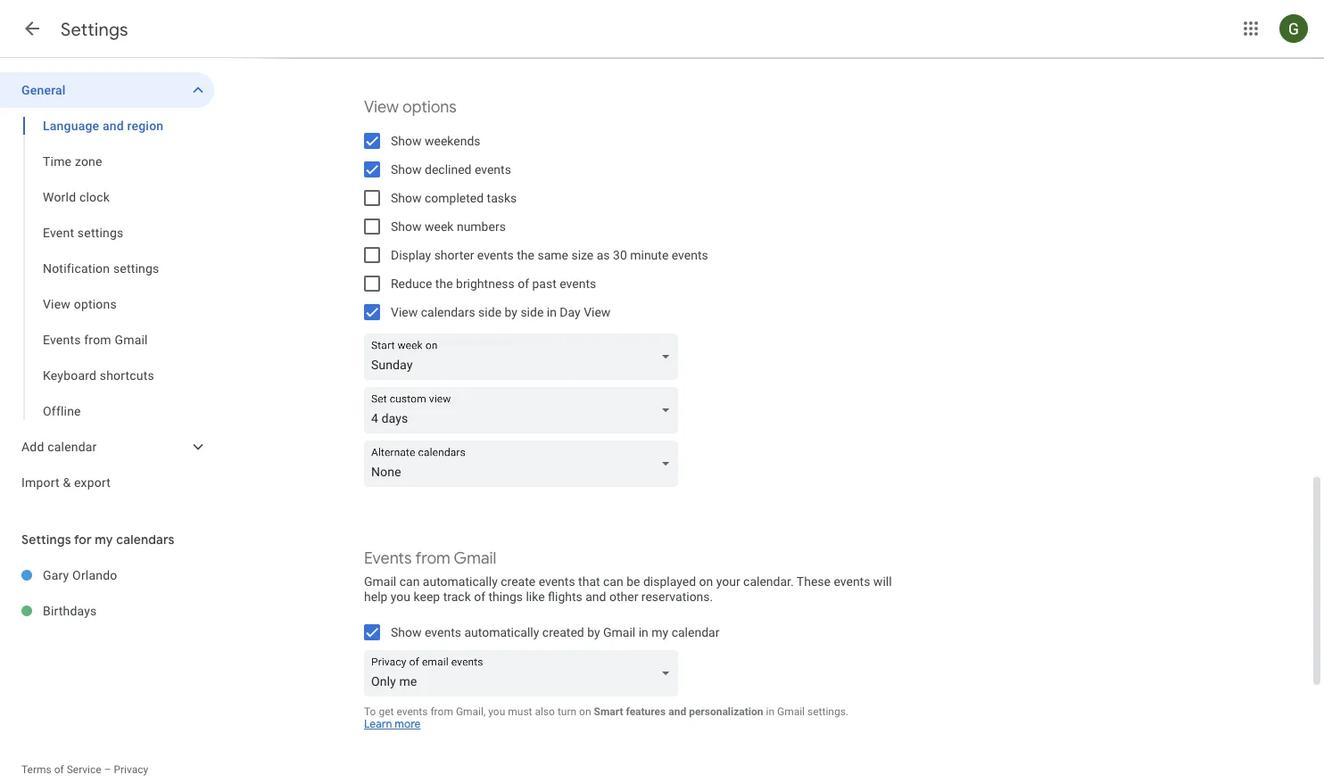Task type: locate. For each thing, give the bounding box(es) containing it.
0 vertical spatial view options
[[364, 97, 457, 117]]

of right track
[[474, 589, 486, 604]]

0 vertical spatial settings
[[78, 225, 124, 240]]

in right personalization
[[766, 705, 775, 718]]

events up help
[[364, 548, 412, 569]]

1 vertical spatial automatically
[[464, 625, 539, 640]]

week
[[425, 219, 454, 234]]

from
[[84, 332, 111, 347], [415, 548, 450, 569], [431, 705, 453, 718]]

1 vertical spatial events
[[364, 548, 412, 569]]

settings for settings for my calendars
[[21, 532, 71, 548]]

automatically down things
[[464, 625, 539, 640]]

gmail down the other
[[603, 625, 636, 640]]

my down reservations.
[[652, 625, 669, 640]]

3 show from the top
[[391, 191, 422, 205]]

automatically inside events from gmail gmail can automatically create events that can be displayed on your calendar. these events will help you keep track of things like flights and other reservations.
[[423, 575, 498, 589]]

birthdays tree item
[[0, 593, 214, 629]]

settings up general "tree item"
[[61, 18, 128, 41]]

2 horizontal spatial in
[[766, 705, 775, 718]]

the left same at top
[[517, 248, 535, 262]]

1 side from the left
[[478, 305, 502, 319]]

in left day
[[547, 305, 557, 319]]

0 horizontal spatial you
[[391, 589, 411, 604]]

tasks
[[487, 191, 517, 205]]

on
[[699, 575, 713, 589], [579, 705, 591, 718]]

gmail inside to get events from gmail, you must also turn on smart features and personalization in gmail settings. learn more
[[777, 705, 805, 718]]

you
[[391, 589, 411, 604], [488, 705, 505, 718]]

tree
[[0, 72, 214, 501]]

by right created
[[587, 625, 600, 640]]

event settings
[[43, 225, 124, 240]]

1 horizontal spatial events
[[364, 548, 412, 569]]

1 vertical spatial calendar
[[672, 625, 720, 640]]

1 vertical spatial calendars
[[116, 532, 175, 548]]

view up show weekends
[[364, 97, 399, 117]]

1 vertical spatial by
[[587, 625, 600, 640]]

0 horizontal spatial calendar
[[47, 440, 97, 454]]

can left be
[[603, 575, 624, 589]]

shortcuts
[[100, 368, 154, 383]]

settings for settings
[[61, 18, 128, 41]]

calendars up gary orlando tree item
[[116, 532, 175, 548]]

settings for my calendars
[[21, 532, 175, 548]]

0 vertical spatial and
[[103, 118, 124, 133]]

and right features at the bottom
[[669, 705, 686, 718]]

options
[[403, 97, 457, 117], [74, 297, 117, 311]]

gmail inside group
[[115, 332, 148, 347]]

0 horizontal spatial by
[[505, 305, 518, 319]]

from inside to get events from gmail, you must also turn on smart features and personalization in gmail settings. learn more
[[431, 705, 453, 718]]

1 vertical spatial view options
[[43, 297, 117, 311]]

1 vertical spatial and
[[586, 589, 606, 604]]

general
[[21, 83, 66, 97]]

of right terms
[[54, 764, 64, 776]]

0 horizontal spatial can
[[400, 575, 420, 589]]

calendar up &
[[47, 440, 97, 454]]

1 horizontal spatial the
[[517, 248, 535, 262]]

events inside events from gmail gmail can automatically create events that can be displayed on your calendar. these events will help you keep track of things like flights and other reservations.
[[364, 548, 412, 569]]

1 horizontal spatial on
[[699, 575, 713, 589]]

show week numbers
[[391, 219, 506, 234]]

5 show from the top
[[391, 625, 422, 640]]

you left must at the bottom of the page
[[488, 705, 505, 718]]

world
[[43, 190, 76, 204]]

general tree item
[[0, 72, 214, 108]]

show
[[391, 133, 422, 148], [391, 162, 422, 177], [391, 191, 422, 205], [391, 219, 422, 234], [391, 625, 422, 640]]

1 horizontal spatial can
[[603, 575, 624, 589]]

0 vertical spatial automatically
[[423, 575, 498, 589]]

0 vertical spatial on
[[699, 575, 713, 589]]

view options down notification
[[43, 297, 117, 311]]

1 vertical spatial settings
[[21, 532, 71, 548]]

0 vertical spatial events
[[43, 332, 81, 347]]

0 vertical spatial calendar
[[47, 440, 97, 454]]

show left 'completed'
[[391, 191, 422, 205]]

show for show events automatically created by gmail in my calendar
[[391, 625, 422, 640]]

1 horizontal spatial of
[[474, 589, 486, 604]]

settings up notification settings
[[78, 225, 124, 240]]

notification settings
[[43, 261, 159, 276]]

0 vertical spatial you
[[391, 589, 411, 604]]

in down reservations.
[[639, 625, 649, 640]]

0 horizontal spatial and
[[103, 118, 124, 133]]

0 vertical spatial options
[[403, 97, 457, 117]]

1 vertical spatial of
[[474, 589, 486, 604]]

0 horizontal spatial events
[[43, 332, 81, 347]]

view
[[364, 97, 399, 117], [43, 297, 71, 311], [391, 305, 418, 319], [584, 305, 611, 319]]

events for events from gmail
[[43, 332, 81, 347]]

group
[[0, 108, 214, 429]]

automatically
[[423, 575, 498, 589], [464, 625, 539, 640]]

can
[[400, 575, 420, 589], [603, 575, 624, 589]]

from inside events from gmail gmail can automatically create events that can be displayed on your calendar. these events will help you keep track of things like flights and other reservations.
[[415, 548, 450, 569]]

from up keep
[[415, 548, 450, 569]]

2 side from the left
[[521, 305, 544, 319]]

events right get
[[397, 705, 428, 718]]

my right for
[[95, 532, 113, 548]]

turn
[[558, 705, 577, 718]]

group containing language and region
[[0, 108, 214, 429]]

and inside events from gmail gmail can automatically create events that can be displayed on your calendar. these events will help you keep track of things like flights and other reservations.
[[586, 589, 606, 604]]

0 vertical spatial from
[[84, 332, 111, 347]]

show weekends
[[391, 133, 481, 148]]

1 vertical spatial my
[[652, 625, 669, 640]]

and left the other
[[586, 589, 606, 604]]

1 horizontal spatial calendar
[[672, 625, 720, 640]]

from left gmail,
[[431, 705, 453, 718]]

2 horizontal spatial and
[[669, 705, 686, 718]]

as
[[597, 248, 610, 262]]

terms
[[21, 764, 51, 776]]

1 horizontal spatial calendars
[[421, 305, 475, 319]]

2 show from the top
[[391, 162, 422, 177]]

zone
[[75, 154, 102, 169]]

in
[[547, 305, 557, 319], [639, 625, 649, 640], [766, 705, 775, 718]]

by down reduce the brightness of past events
[[505, 305, 518, 319]]

same
[[538, 248, 568, 262]]

1 vertical spatial in
[[639, 625, 649, 640]]

0 horizontal spatial of
[[54, 764, 64, 776]]

show left the weekends
[[391, 133, 422, 148]]

0 horizontal spatial options
[[74, 297, 117, 311]]

shorter
[[434, 248, 474, 262]]

1 show from the top
[[391, 133, 422, 148]]

privacy
[[114, 764, 148, 776]]

1 horizontal spatial and
[[586, 589, 606, 604]]

gmail left settings.
[[777, 705, 805, 718]]

on left the your
[[699, 575, 713, 589]]

options up show weekends
[[403, 97, 457, 117]]

view options inside group
[[43, 297, 117, 311]]

events
[[475, 162, 511, 177], [477, 248, 514, 262], [672, 248, 708, 262], [560, 276, 596, 291], [539, 575, 575, 589], [834, 575, 870, 589], [425, 625, 461, 640], [397, 705, 428, 718]]

events up 'keyboard'
[[43, 332, 81, 347]]

settings.
[[808, 705, 849, 718]]

1 horizontal spatial view options
[[364, 97, 457, 117]]

add calendar
[[21, 440, 97, 454]]

gmail
[[115, 332, 148, 347], [454, 548, 496, 569], [364, 575, 396, 589], [603, 625, 636, 640], [777, 705, 805, 718]]

2 horizontal spatial of
[[518, 276, 529, 291]]

of left past
[[518, 276, 529, 291]]

reduce
[[391, 276, 432, 291]]

settings left for
[[21, 532, 71, 548]]

0 vertical spatial of
[[518, 276, 529, 291]]

by
[[505, 305, 518, 319], [587, 625, 600, 640]]

calendars
[[421, 305, 475, 319], [116, 532, 175, 548]]

settings
[[78, 225, 124, 240], [113, 261, 159, 276]]

view down notification
[[43, 297, 71, 311]]

0 horizontal spatial on
[[579, 705, 591, 718]]

1 vertical spatial on
[[579, 705, 591, 718]]

show down keep
[[391, 625, 422, 640]]

created
[[542, 625, 584, 640]]

calendar
[[47, 440, 97, 454], [672, 625, 720, 640]]

2 vertical spatial and
[[669, 705, 686, 718]]

language
[[43, 118, 99, 133]]

0 horizontal spatial side
[[478, 305, 502, 319]]

show for show week numbers
[[391, 219, 422, 234]]

0 horizontal spatial view options
[[43, 297, 117, 311]]

will
[[874, 575, 892, 589]]

automatically left create
[[423, 575, 498, 589]]

0 vertical spatial my
[[95, 532, 113, 548]]

can right help
[[400, 575, 420, 589]]

add
[[21, 440, 44, 454]]

gary orlando
[[43, 568, 117, 583]]

the
[[517, 248, 535, 262], [435, 276, 453, 291]]

gmail up the shortcuts
[[115, 332, 148, 347]]

0 vertical spatial calendars
[[421, 305, 475, 319]]

1 vertical spatial the
[[435, 276, 453, 291]]

from inside group
[[84, 332, 111, 347]]

show up display
[[391, 219, 422, 234]]

side down reduce the brightness of past events
[[478, 305, 502, 319]]

0 horizontal spatial in
[[547, 305, 557, 319]]

1 vertical spatial from
[[415, 548, 450, 569]]

you right help
[[391, 589, 411, 604]]

more
[[395, 718, 421, 731]]

1 vertical spatial you
[[488, 705, 505, 718]]

events down size
[[560, 276, 596, 291]]

1 horizontal spatial you
[[488, 705, 505, 718]]

size
[[572, 248, 594, 262]]

show for show completed tasks
[[391, 191, 422, 205]]

gary
[[43, 568, 69, 583]]

features
[[626, 705, 666, 718]]

show for show weekends
[[391, 133, 422, 148]]

2 vertical spatial of
[[54, 764, 64, 776]]

you inside events from gmail gmail can automatically create events that can be displayed on your calendar. these events will help you keep track of things like flights and other reservations.
[[391, 589, 411, 604]]

0 vertical spatial the
[[517, 248, 535, 262]]

2 vertical spatial in
[[766, 705, 775, 718]]

options inside group
[[74, 297, 117, 311]]

2 vertical spatial from
[[431, 705, 453, 718]]

my
[[95, 532, 113, 548], [652, 625, 669, 640]]

side down past
[[521, 305, 544, 319]]

calendar inside tree
[[47, 440, 97, 454]]

0 horizontal spatial my
[[95, 532, 113, 548]]

4 show from the top
[[391, 219, 422, 234]]

calendars down reduce
[[421, 305, 475, 319]]

0 vertical spatial settings
[[61, 18, 128, 41]]

events right minute at the top of page
[[672, 248, 708, 262]]

the down shorter
[[435, 276, 453, 291]]

language and region
[[43, 118, 164, 133]]

show down show weekends
[[391, 162, 422, 177]]

events down track
[[425, 625, 461, 640]]

learn more link
[[364, 718, 421, 731]]

export
[[74, 475, 111, 490]]

calendar down reservations.
[[672, 625, 720, 640]]

like
[[526, 589, 545, 604]]

and inside group
[[103, 118, 124, 133]]

events inside group
[[43, 332, 81, 347]]

None field
[[364, 334, 685, 380], [364, 387, 685, 434], [364, 441, 685, 487], [364, 651, 685, 697], [364, 334, 685, 380], [364, 387, 685, 434], [364, 441, 685, 487], [364, 651, 685, 697]]

on inside events from gmail gmail can automatically create events that can be displayed on your calendar. these events will help you keep track of things like flights and other reservations.
[[699, 575, 713, 589]]

options up "events from gmail"
[[74, 297, 117, 311]]

1 vertical spatial options
[[74, 297, 117, 311]]

settings right notification
[[113, 261, 159, 276]]

0 horizontal spatial the
[[435, 276, 453, 291]]

on right turn
[[579, 705, 591, 718]]

1 vertical spatial settings
[[113, 261, 159, 276]]

also
[[535, 705, 555, 718]]

and left region
[[103, 118, 124, 133]]

from up keyboard shortcuts
[[84, 332, 111, 347]]

events
[[43, 332, 81, 347], [364, 548, 412, 569]]

side
[[478, 305, 502, 319], [521, 305, 544, 319]]

privacy link
[[114, 764, 148, 776]]

view options up show weekends
[[364, 97, 457, 117]]

1 horizontal spatial side
[[521, 305, 544, 319]]

event
[[43, 225, 74, 240]]



Task type: describe. For each thing, give the bounding box(es) containing it.
1 can from the left
[[400, 575, 420, 589]]

show declined events
[[391, 162, 511, 177]]

keyboard
[[43, 368, 96, 383]]

import & export
[[21, 475, 111, 490]]

completed
[[425, 191, 484, 205]]

other
[[609, 589, 638, 604]]

to
[[364, 705, 376, 718]]

offline
[[43, 404, 81, 419]]

numbers
[[457, 219, 506, 234]]

keep
[[414, 589, 440, 604]]

declined
[[425, 162, 472, 177]]

notification
[[43, 261, 110, 276]]

view calendars side by side in day view
[[391, 305, 611, 319]]

1 horizontal spatial options
[[403, 97, 457, 117]]

keyboard shortcuts
[[43, 368, 154, 383]]

weekends
[[425, 133, 481, 148]]

from for events from gmail gmail can automatically create events that can be displayed on your calendar. these events will help you keep track of things like flights and other reservations.
[[415, 548, 450, 569]]

that
[[578, 575, 600, 589]]

view down reduce
[[391, 305, 418, 319]]

from for events from gmail
[[84, 332, 111, 347]]

birthdays
[[43, 604, 97, 618]]

displayed
[[643, 575, 696, 589]]

create
[[501, 575, 536, 589]]

settings for my calendars tree
[[0, 558, 214, 629]]

day
[[560, 305, 581, 319]]

time zone
[[43, 154, 102, 169]]

display shorter events the same size as 30 minute events
[[391, 248, 708, 262]]

time
[[43, 154, 72, 169]]

world clock
[[43, 190, 110, 204]]

orlando
[[72, 568, 117, 583]]

events left that
[[539, 575, 575, 589]]

flights
[[548, 589, 583, 604]]

terms of service – privacy
[[21, 764, 148, 776]]

clock
[[79, 190, 110, 204]]

0 vertical spatial by
[[505, 305, 518, 319]]

things
[[489, 589, 523, 604]]

events inside to get events from gmail, you must also turn on smart features and personalization in gmail settings. learn more
[[397, 705, 428, 718]]

and inside to get events from gmail, you must also turn on smart features and personalization in gmail settings. learn more
[[669, 705, 686, 718]]

terms of service link
[[21, 764, 101, 776]]

reservations.
[[642, 589, 713, 604]]

show events automatically created by gmail in my calendar
[[391, 625, 720, 640]]

0 vertical spatial in
[[547, 305, 557, 319]]

events up tasks
[[475, 162, 511, 177]]

settings heading
[[61, 18, 128, 41]]

brightness
[[456, 276, 515, 291]]

events from gmail gmail can automatically create events that can be displayed on your calendar. these events will help you keep track of things like flights and other reservations.
[[364, 548, 892, 604]]

settings for event settings
[[78, 225, 124, 240]]

2 can from the left
[[603, 575, 624, 589]]

events left will
[[834, 575, 870, 589]]

1 horizontal spatial by
[[587, 625, 600, 640]]

calendar.
[[743, 575, 794, 589]]

events up reduce the brightness of past events
[[477, 248, 514, 262]]

birthdays link
[[43, 593, 214, 629]]

you inside to get events from gmail, you must also turn on smart features and personalization in gmail settings. learn more
[[488, 705, 505, 718]]

smart
[[594, 705, 623, 718]]

events from gmail
[[43, 332, 148, 347]]

region
[[127, 118, 164, 133]]

view right day
[[584, 305, 611, 319]]

0 horizontal spatial calendars
[[116, 532, 175, 548]]

service
[[67, 764, 101, 776]]

show completed tasks
[[391, 191, 517, 205]]

on inside to get events from gmail, you must also turn on smart features and personalization in gmail settings. learn more
[[579, 705, 591, 718]]

be
[[627, 575, 640, 589]]

show for show declined events
[[391, 162, 422, 177]]

events for events from gmail gmail can automatically create events that can be displayed on your calendar. these events will help you keep track of things like flights and other reservations.
[[364, 548, 412, 569]]

personalization
[[689, 705, 763, 718]]

for
[[74, 532, 92, 548]]

display
[[391, 248, 431, 262]]

your
[[716, 575, 740, 589]]

gmail up track
[[454, 548, 496, 569]]

import
[[21, 475, 60, 490]]

minute
[[630, 248, 669, 262]]

past
[[532, 276, 557, 291]]

help
[[364, 589, 388, 604]]

go back image
[[21, 18, 43, 39]]

gmail,
[[456, 705, 486, 718]]

tree containing general
[[0, 72, 214, 501]]

to get events from gmail, you must also turn on smart features and personalization in gmail settings. learn more
[[364, 705, 849, 731]]

track
[[443, 589, 471, 604]]

30
[[613, 248, 627, 262]]

–
[[104, 764, 111, 776]]

gary orlando tree item
[[0, 558, 214, 593]]

these
[[797, 575, 831, 589]]

reduce the brightness of past events
[[391, 276, 596, 291]]

1 horizontal spatial in
[[639, 625, 649, 640]]

gmail left keep
[[364, 575, 396, 589]]

1 horizontal spatial my
[[652, 625, 669, 640]]

in inside to get events from gmail, you must also turn on smart features and personalization in gmail settings. learn more
[[766, 705, 775, 718]]

get
[[379, 705, 394, 718]]

learn
[[364, 718, 392, 731]]

settings for notification settings
[[113, 261, 159, 276]]

must
[[508, 705, 532, 718]]

&
[[63, 475, 71, 490]]

of inside events from gmail gmail can automatically create events that can be displayed on your calendar. these events will help you keep track of things like flights and other reservations.
[[474, 589, 486, 604]]



Task type: vqa. For each thing, say whether or not it's contained in the screenshot.
bottommost the Show
no



